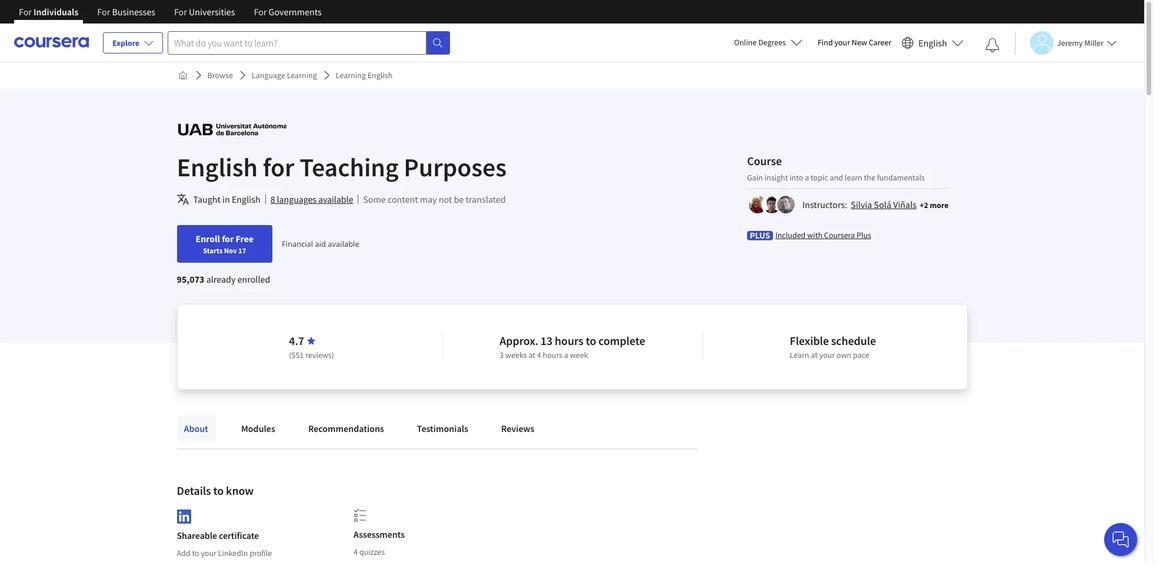 Task type: locate. For each thing, give the bounding box(es) containing it.
for for universities
[[174, 6, 187, 18]]

at right weeks
[[529, 350, 536, 361]]

2 for from the left
[[97, 6, 110, 18]]

businesses
[[112, 6, 155, 18]]

to
[[586, 334, 597, 349], [213, 484, 224, 499], [192, 549, 199, 559]]

(551 reviews)
[[289, 350, 334, 361]]

for for english
[[263, 151, 295, 184]]

hours down 13
[[543, 350, 563, 361]]

jeremy miller button
[[1016, 31, 1117, 54]]

chat with us image
[[1112, 531, 1131, 550]]

english
[[919, 37, 948, 49], [368, 70, 393, 81], [177, 151, 258, 184], [232, 194, 261, 205]]

to for your
[[192, 549, 199, 559]]

universitat autònoma de barcelona image
[[177, 117, 288, 143]]

0 vertical spatial available
[[318, 194, 353, 205]]

english for teaching purposes
[[177, 151, 507, 184]]

4 left quizzes
[[354, 548, 358, 558]]

coursera
[[825, 230, 856, 240]]

instructors:
[[803, 199, 848, 210]]

already
[[206, 274, 236, 286]]

1 horizontal spatial 4
[[537, 350, 542, 361]]

8
[[271, 194, 275, 205]]

for for individuals
[[19, 6, 32, 18]]

1 learning from the left
[[287, 70, 317, 81]]

0 horizontal spatial at
[[529, 350, 536, 361]]

0 vertical spatial for
[[263, 151, 295, 184]]

online degrees button
[[725, 29, 812, 55]]

fundamentals
[[878, 172, 925, 183]]

at right learn
[[811, 350, 818, 361]]

hours up week
[[555, 334, 584, 349]]

aid
[[315, 239, 326, 250]]

free
[[236, 233, 254, 245]]

individuals
[[34, 6, 78, 18]]

available for 8 languages available
[[318, 194, 353, 205]]

0 vertical spatial your
[[835, 37, 851, 48]]

3 for from the left
[[174, 6, 187, 18]]

for up the "nov" on the top of the page
[[222, 233, 234, 245]]

1 horizontal spatial a
[[805, 172, 810, 183]]

1 vertical spatial a
[[565, 350, 569, 361]]

banner navigation
[[9, 0, 331, 32]]

show notifications image
[[986, 38, 1000, 52]]

4 down 13
[[537, 350, 542, 361]]

language learning
[[252, 70, 317, 81]]

1 vertical spatial for
[[222, 233, 234, 245]]

learning english
[[336, 70, 393, 81]]

2 at from the left
[[811, 350, 818, 361]]

0 horizontal spatial learning
[[287, 70, 317, 81]]

4 for from the left
[[254, 6, 267, 18]]

to inside approx. 13 hours to complete 3 weeks at 4 hours a week
[[586, 334, 597, 349]]

shareable
[[177, 530, 217, 542]]

4
[[537, 350, 542, 361], [354, 548, 358, 558]]

available right aid
[[328, 239, 360, 250]]

1 vertical spatial available
[[328, 239, 360, 250]]

0 horizontal spatial to
[[192, 549, 199, 559]]

jeremy miller
[[1058, 37, 1104, 48]]

reviews
[[502, 423, 535, 435]]

for governments
[[254, 6, 322, 18]]

for universities
[[174, 6, 235, 18]]

1 horizontal spatial for
[[263, 151, 295, 184]]

for left universities in the top of the page
[[174, 6, 187, 18]]

more
[[930, 200, 949, 210]]

(551
[[289, 350, 304, 361]]

0 horizontal spatial 4
[[354, 548, 358, 558]]

your inside flexible schedule learn at your own pace
[[820, 350, 836, 361]]

0 vertical spatial to
[[586, 334, 597, 349]]

course gain insight into a topic and learn the fundamentals
[[748, 153, 925, 183]]

at inside flexible schedule learn at your own pace
[[811, 350, 818, 361]]

1 vertical spatial to
[[213, 484, 224, 499]]

at inside approx. 13 hours to complete 3 weeks at 4 hours a week
[[529, 350, 536, 361]]

learning inside "link"
[[287, 70, 317, 81]]

for up 8
[[263, 151, 295, 184]]

for left governments
[[254, 6, 267, 18]]

your left the own
[[820, 350, 836, 361]]

1 horizontal spatial at
[[811, 350, 818, 361]]

0 vertical spatial hours
[[555, 334, 584, 349]]

with
[[808, 230, 823, 240]]

1 for from the left
[[19, 6, 32, 18]]

home image
[[178, 71, 188, 80]]

2 horizontal spatial to
[[586, 334, 597, 349]]

find your new career link
[[812, 35, 898, 50]]

to left know
[[213, 484, 224, 499]]

translated
[[466, 194, 506, 205]]

for left businesses
[[97, 6, 110, 18]]

1 vertical spatial hours
[[543, 350, 563, 361]]

0 vertical spatial a
[[805, 172, 810, 183]]

your
[[835, 37, 851, 48], [820, 350, 836, 361], [201, 549, 217, 559]]

1 at from the left
[[529, 350, 536, 361]]

learning
[[287, 70, 317, 81], [336, 70, 366, 81]]

a inside approx. 13 hours to complete 3 weeks at 4 hours a week
[[565, 350, 569, 361]]

explore
[[112, 38, 140, 48]]

a right into
[[805, 172, 810, 183]]

1 horizontal spatial learning
[[336, 70, 366, 81]]

solá
[[875, 199, 892, 210]]

for left the individuals at the top of page
[[19, 6, 32, 18]]

95,073
[[177, 274, 205, 286]]

for for businesses
[[97, 6, 110, 18]]

for for enroll
[[222, 233, 234, 245]]

for for governments
[[254, 6, 267, 18]]

for inside 'enroll for free starts nov 17'
[[222, 233, 234, 245]]

your down shareable certificate
[[201, 549, 217, 559]]

2 vertical spatial your
[[201, 549, 217, 559]]

hours
[[555, 334, 584, 349], [543, 350, 563, 361]]

topic
[[811, 172, 829, 183]]

modules
[[241, 423, 275, 435]]

0 vertical spatial 4
[[537, 350, 542, 361]]

0 horizontal spatial a
[[565, 350, 569, 361]]

available inside 8 languages available "button"
[[318, 194, 353, 205]]

nov
[[224, 246, 237, 256]]

approx.
[[500, 334, 539, 349]]

0 horizontal spatial for
[[222, 233, 234, 245]]

available for financial aid available
[[328, 239, 360, 250]]

english inside english button
[[919, 37, 948, 49]]

17
[[238, 246, 246, 256]]

1 horizontal spatial to
[[213, 484, 224, 499]]

None search field
[[168, 31, 450, 54]]

content
[[388, 194, 418, 205]]

2 vertical spatial to
[[192, 549, 199, 559]]

available
[[318, 194, 353, 205], [328, 239, 360, 250]]

new
[[852, 37, 868, 48]]

your right the find
[[835, 37, 851, 48]]

+2
[[920, 200, 929, 210]]

at
[[529, 350, 536, 361], [811, 350, 818, 361]]

taught in english
[[193, 194, 261, 205]]

available down english for teaching purposes at the left top of page
[[318, 194, 353, 205]]

to for know
[[213, 484, 224, 499]]

jeremy
[[1058, 37, 1084, 48]]

to up week
[[586, 334, 597, 349]]

included with coursera plus link
[[776, 229, 872, 241]]

online
[[734, 37, 757, 48]]

8 languages available
[[271, 194, 353, 205]]

online degrees
[[734, 37, 786, 48]]

a left week
[[565, 350, 569, 361]]

for
[[19, 6, 32, 18], [97, 6, 110, 18], [174, 6, 187, 18], [254, 6, 267, 18]]

to right add
[[192, 549, 199, 559]]

1 vertical spatial your
[[820, 350, 836, 361]]

purposes
[[404, 151, 507, 184]]

a
[[805, 172, 810, 183], [565, 350, 569, 361]]



Task type: vqa. For each thing, say whether or not it's contained in the screenshot.
Enroll
yes



Task type: describe. For each thing, give the bounding box(es) containing it.
testimonials link
[[410, 416, 476, 442]]

approx. 13 hours to complete 3 weeks at 4 hours a week
[[500, 334, 646, 361]]

certificate
[[219, 530, 259, 542]]

the
[[865, 172, 876, 183]]

language learning link
[[247, 65, 322, 86]]

be
[[454, 194, 464, 205]]

some
[[363, 194, 386, 205]]

insight
[[765, 172, 789, 183]]

reviews)
[[306, 350, 334, 361]]

95,073 already enrolled
[[177, 274, 270, 286]]

4 quizzes
[[354, 548, 385, 558]]

details to know
[[177, 484, 254, 499]]

add to your linkedin profile
[[177, 549, 272, 559]]

learn
[[790, 350, 810, 361]]

english button
[[898, 24, 969, 62]]

included with coursera plus
[[776, 230, 872, 240]]

1 vertical spatial 4
[[354, 548, 358, 558]]

silvia
[[851, 199, 873, 210]]

4.7
[[289, 334, 304, 349]]

profile
[[250, 549, 272, 559]]

details
[[177, 484, 211, 499]]

financial aid available
[[282, 239, 360, 250]]

find your new career
[[818, 37, 892, 48]]

gain
[[748, 172, 763, 183]]

complete
[[599, 334, 646, 349]]

recommendations
[[308, 423, 384, 435]]

ian james image
[[778, 196, 795, 213]]

weeks
[[506, 350, 527, 361]]

in
[[223, 194, 230, 205]]

schedule
[[832, 334, 877, 349]]

degrees
[[759, 37, 786, 48]]

and
[[830, 172, 844, 183]]

not
[[439, 194, 452, 205]]

silvia solá viñals link
[[851, 199, 917, 210]]

assessments
[[354, 529, 405, 541]]

find
[[818, 37, 833, 48]]

shareable certificate
[[177, 530, 259, 542]]

flexible schedule learn at your own pace
[[790, 334, 877, 361]]

coursera image
[[14, 33, 89, 52]]

instructors: silvia solá viñals +2 more
[[803, 199, 949, 210]]

a inside course gain insight into a topic and learn the fundamentals
[[805, 172, 810, 183]]

included
[[776, 230, 806, 240]]

course
[[748, 153, 782, 168]]

language
[[252, 70, 285, 81]]

browse
[[208, 70, 233, 81]]

miller
[[1085, 37, 1104, 48]]

taught
[[193, 194, 221, 205]]

starts
[[203, 246, 223, 256]]

week
[[570, 350, 588, 361]]

8 languages available button
[[271, 193, 353, 207]]

2 learning from the left
[[336, 70, 366, 81]]

pace
[[854, 350, 870, 361]]

financial aid available button
[[282, 239, 360, 250]]

testimonials
[[417, 423, 469, 435]]

languages
[[277, 194, 317, 205]]

quizzes
[[360, 548, 385, 558]]

teaching
[[300, 151, 399, 184]]

know
[[226, 484, 254, 499]]

career
[[869, 37, 892, 48]]

reviews link
[[494, 416, 542, 442]]

jose ygoa-bayer image
[[764, 196, 781, 213]]

4 inside approx. 13 hours to complete 3 weeks at 4 hours a week
[[537, 350, 542, 361]]

for businesses
[[97, 6, 155, 18]]

linkedin
[[218, 549, 248, 559]]

coursera plus image
[[748, 231, 774, 240]]

flexible
[[790, 334, 829, 349]]

silvia solá viñals image
[[749, 196, 767, 213]]

financial
[[282, 239, 313, 250]]

about link
[[177, 416, 215, 442]]

about
[[184, 423, 208, 435]]

plus
[[857, 230, 872, 240]]

explore button
[[103, 32, 163, 54]]

modules link
[[234, 416, 283, 442]]

for individuals
[[19, 6, 78, 18]]

learning english link
[[331, 65, 398, 86]]

What do you want to learn? text field
[[168, 31, 427, 54]]

some content may not be translated
[[363, 194, 506, 205]]

learn
[[845, 172, 863, 183]]

governments
[[269, 6, 322, 18]]

may
[[420, 194, 437, 205]]

english inside "learning english" link
[[368, 70, 393, 81]]

recommendations link
[[301, 416, 391, 442]]

universities
[[189, 6, 235, 18]]

browse link
[[203, 65, 238, 86]]

enrolled
[[238, 274, 270, 286]]

add
[[177, 549, 191, 559]]

viñals
[[894, 199, 917, 210]]

+2 more button
[[920, 199, 949, 211]]



